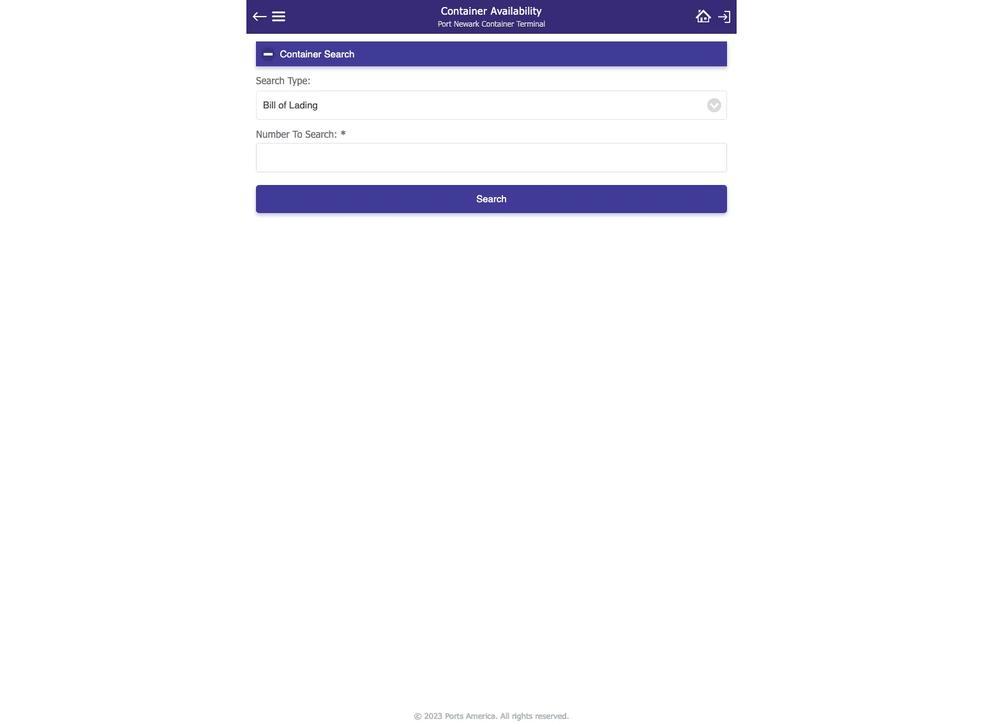 Task type: describe. For each thing, give the bounding box(es) containing it.
reserved.
[[535, 711, 569, 721]]

container search link
[[256, 41, 727, 66]]

of
[[278, 100, 286, 110]]

1 vertical spatial container
[[482, 19, 514, 28]]

container for availability
[[441, 4, 487, 17]]

©
[[414, 711, 422, 721]]

all
[[501, 711, 509, 721]]

container availability port newark container terminal
[[438, 4, 545, 28]]

port
[[438, 19, 451, 28]]

search:
[[305, 128, 337, 140]]

© 2023 ports america. all rights reserved.
[[414, 711, 569, 721]]

0 horizontal spatial search
[[256, 75, 285, 86]]

number
[[256, 128, 290, 140]]

number to search: *
[[256, 128, 346, 140]]

to
[[293, 128, 302, 140]]

america.
[[466, 711, 498, 721]]

container availability banner
[[246, 0, 737, 34]]

terminal
[[516, 19, 545, 28]]

lading
[[289, 100, 318, 110]]

search type:
[[256, 75, 311, 86]]



Task type: locate. For each thing, give the bounding box(es) containing it.
container search
[[280, 48, 354, 59]]

newark
[[454, 19, 479, 28]]

2 vertical spatial container
[[280, 48, 321, 59]]

0 vertical spatial search
[[324, 48, 354, 59]]

1 vertical spatial search
[[256, 75, 285, 86]]

type:
[[288, 75, 311, 86]]

None button
[[256, 185, 727, 213]]

1 horizontal spatial search
[[324, 48, 354, 59]]

container up type:
[[280, 48, 321, 59]]

container availability heading
[[393, 0, 590, 20]]

© 2023 ports america. all rights reserved. footer
[[242, 708, 741, 725]]

search
[[324, 48, 354, 59], [256, 75, 285, 86]]

availability
[[491, 4, 542, 17]]

rights
[[512, 711, 533, 721]]

container for search
[[280, 48, 321, 59]]

container
[[441, 4, 487, 17], [482, 19, 514, 28], [280, 48, 321, 59]]

container inside container search link
[[280, 48, 321, 59]]

container up newark
[[441, 4, 487, 17]]

ports
[[445, 711, 463, 721]]

bill of lading
[[263, 100, 318, 110]]

0 vertical spatial container
[[441, 4, 487, 17]]

2023
[[424, 711, 442, 721]]

container down the availability
[[482, 19, 514, 28]]

bill
[[263, 100, 276, 110]]

*
[[340, 128, 346, 140]]



Task type: vqa. For each thing, say whether or not it's contained in the screenshot.
Help Menu heading
no



